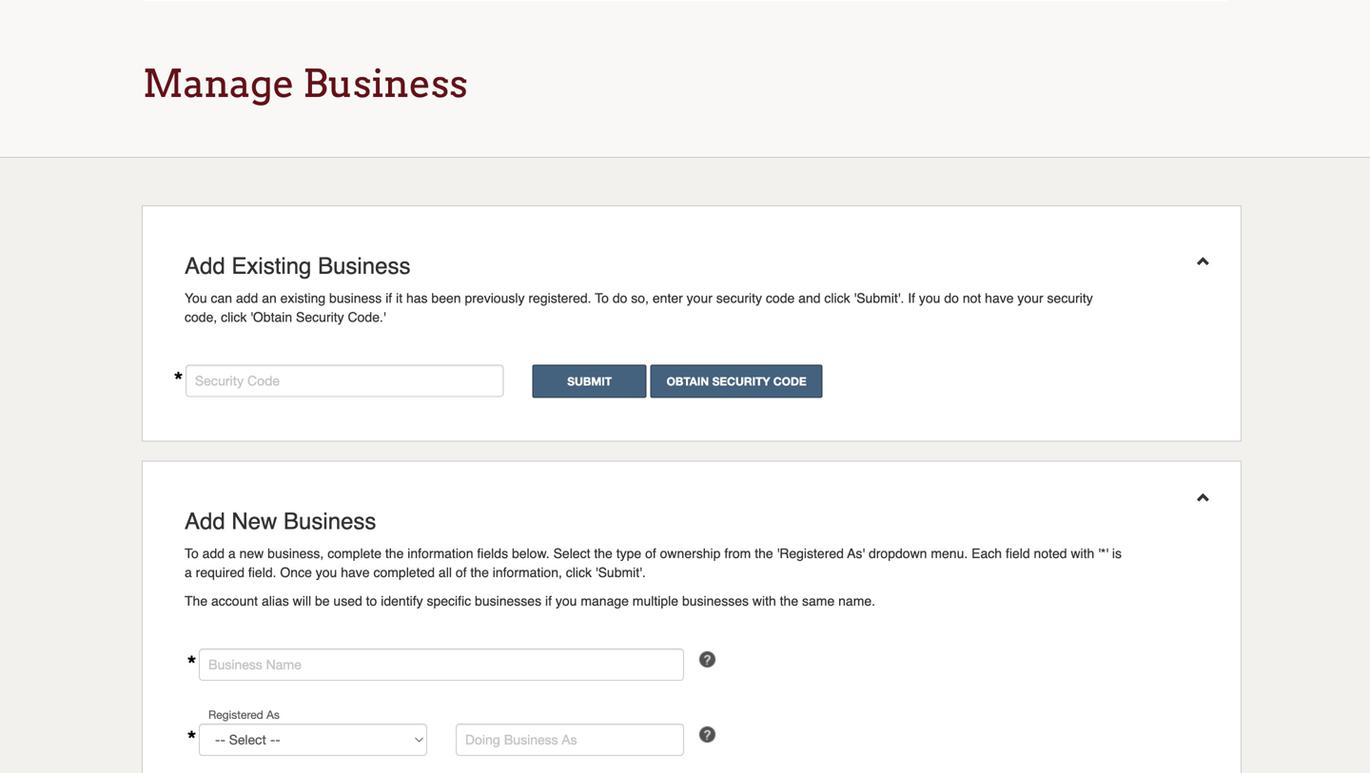 Task type: describe. For each thing, give the bounding box(es) containing it.
ownership
[[660, 546, 721, 562]]

business,
[[268, 546, 324, 562]]

you inside you can add an existing business if it has been previously registered. to do so, enter your security code and click 'submit'. if you do not have your security code, click 'obtain security code.'
[[919, 291, 941, 306]]

code,
[[185, 310, 217, 325]]

business
[[329, 291, 382, 306]]

the left type
[[594, 546, 613, 562]]

1 security from the left
[[717, 291, 763, 306]]

0 horizontal spatial a
[[185, 565, 192, 581]]

business name
[[208, 657, 302, 673]]

it
[[396, 291, 403, 306]]

security code
[[195, 373, 280, 389]]

'obtain
[[251, 310, 292, 325]]

new
[[240, 546, 264, 562]]

completed
[[374, 565, 435, 581]]

manage
[[143, 60, 295, 107]]

2 businesses from the left
[[682, 594, 749, 609]]

1 vertical spatial security
[[195, 373, 244, 389]]

2 horizontal spatial click
[[825, 291, 851, 306]]

1 vertical spatial as
[[562, 732, 577, 748]]

enter
[[653, 291, 683, 306]]

has
[[406, 291, 428, 306]]

not
[[963, 291, 982, 306]]

2 vertical spatial you
[[556, 594, 577, 609]]

previously
[[465, 291, 525, 306]]

add new business
[[185, 509, 376, 535]]

below.
[[512, 546, 550, 562]]

used
[[334, 594, 362, 609]]

required
[[196, 565, 245, 581]]

name
[[266, 657, 302, 673]]

Business Name text field
[[199, 649, 684, 682]]

fields
[[477, 546, 508, 562]]

2 do from the left
[[945, 291, 959, 306]]

the right from
[[755, 546, 774, 562]]

you inside to add a new business, complete the information fields below. select the type of ownership from the 'registered as' dropdown menu. each field noted with '*' is a required field. once you have completed all of the information, click 'submit'.
[[316, 565, 337, 581]]

'*'
[[1099, 546, 1109, 562]]

you
[[185, 291, 207, 306]]

identify
[[381, 594, 423, 609]]

Doing Business As text field
[[456, 724, 684, 757]]

to inside to add a new business, complete the information fields below. select the type of ownership from the 'registered as' dropdown menu. each field noted with '*' is a required field. once you have completed all of the information, click 'submit'.
[[185, 546, 199, 562]]

if
[[908, 291, 916, 306]]

each
[[972, 546, 1002, 562]]

the up completed
[[385, 546, 404, 562]]

0 horizontal spatial with
[[753, 594, 777, 609]]

so,
[[631, 291, 649, 306]]

multiple
[[633, 594, 679, 609]]

security inside you can add an existing business if it has been previously registered. to do so, enter your security code and click 'submit'. if you do not have your security code, click 'obtain security code.'
[[296, 310, 344, 325]]

specific
[[427, 594, 471, 609]]

select
[[554, 546, 591, 562]]

add inside you can add an existing business if it has been previously registered. to do so, enter your security code and click 'submit'. if you do not have your security code, click 'obtain security code.'
[[236, 291, 258, 306]]

the left same
[[780, 594, 799, 609]]

complete
[[328, 546, 382, 562]]

and
[[799, 291, 821, 306]]

will
[[293, 594, 311, 609]]

existing
[[281, 291, 326, 306]]

have inside to add a new business, complete the information fields below. select the type of ownership from the 'registered as' dropdown menu. each field noted with '*' is a required field. once you have completed all of the information, click 'submit'.
[[341, 565, 370, 581]]

alias
[[262, 594, 289, 609]]

from
[[725, 546, 751, 562]]

account
[[211, 594, 258, 609]]

can
[[211, 291, 232, 306]]

to inside you can add an existing business if it has been previously registered. to do so, enter your security code and click 'submit'. if you do not have your security code, click 'obtain security code.'
[[595, 291, 609, 306]]



Task type: locate. For each thing, give the bounding box(es) containing it.
1 vertical spatial click
[[221, 310, 247, 325]]

add up "required"
[[202, 546, 225, 562]]

registered
[[208, 709, 263, 722]]

1 vertical spatial you
[[316, 565, 337, 581]]

2 security from the left
[[1048, 291, 1094, 306]]

0 horizontal spatial if
[[386, 291, 392, 306]]

have down complete
[[341, 565, 370, 581]]

type
[[617, 546, 642, 562]]

0 vertical spatial security
[[296, 310, 344, 325]]

0 vertical spatial 'submit'.
[[854, 291, 905, 306]]

0 horizontal spatial have
[[341, 565, 370, 581]]

the account alias will be used to identify specific businesses if you manage multiple businesses with the same name.
[[185, 594, 876, 609]]

click down select
[[566, 565, 592, 581]]

0 vertical spatial with
[[1071, 546, 1095, 562]]

chevron up image for add new business
[[1198, 492, 1226, 505]]

security left code at the left of the page
[[195, 373, 244, 389]]

add existing business
[[185, 253, 411, 279]]

1 vertical spatial a
[[185, 565, 192, 581]]

None button
[[533, 365, 647, 398], [651, 365, 823, 398], [533, 365, 647, 398], [651, 365, 823, 398]]

0 horizontal spatial you
[[316, 565, 337, 581]]

add
[[185, 253, 225, 279], [185, 509, 225, 535]]

0 horizontal spatial your
[[687, 291, 713, 306]]

be
[[315, 594, 330, 609]]

click
[[825, 291, 851, 306], [221, 310, 247, 325], [566, 565, 592, 581]]

have
[[985, 291, 1014, 306], [341, 565, 370, 581]]

have right not
[[985, 291, 1014, 306]]

add
[[236, 291, 258, 306], [202, 546, 225, 562]]

'submit'. inside you can add an existing business if it has been previously registered. to do so, enter your security code and click 'submit'. if you do not have your security code, click 'obtain security code.'
[[854, 291, 905, 306]]

0 vertical spatial chevron up image
[[1198, 255, 1226, 268]]

with inside to add a new business, complete the information fields below. select the type of ownership from the 'registered as' dropdown menu. each field noted with '*' is a required field. once you have completed all of the information, click 'submit'.
[[1071, 546, 1095, 562]]

code.'
[[348, 310, 386, 325]]

add left an
[[236, 291, 258, 306]]

add inside to add a new business, complete the information fields below. select the type of ownership from the 'registered as' dropdown menu. each field noted with '*' is a required field. once you have completed all of the information, click 'submit'.
[[202, 546, 225, 562]]

'submit'.
[[854, 291, 905, 306], [596, 565, 646, 581]]

menu.
[[931, 546, 968, 562]]

you up be
[[316, 565, 337, 581]]

noted
[[1034, 546, 1068, 562]]

1 vertical spatial add
[[185, 509, 225, 535]]

do left not
[[945, 291, 959, 306]]

field
[[1006, 546, 1031, 562]]

you right if
[[919, 291, 941, 306]]

1 horizontal spatial security
[[296, 310, 344, 325]]

'submit'. down type
[[596, 565, 646, 581]]

a left new
[[228, 546, 236, 562]]

information,
[[493, 565, 563, 581]]

add for add existing business
[[185, 253, 225, 279]]

dropdown
[[869, 546, 928, 562]]

manage business
[[143, 60, 468, 107]]

1 horizontal spatial you
[[556, 594, 577, 609]]

to add a new business, complete the information fields below. select the type of ownership from the 'registered as' dropdown menu. each field noted with '*' is a required field. once you have completed all of the information, click 'submit'.
[[185, 546, 1122, 581]]

0 vertical spatial add
[[236, 291, 258, 306]]

been
[[432, 291, 461, 306]]

1 horizontal spatial do
[[945, 291, 959, 306]]

your
[[687, 291, 713, 306], [1018, 291, 1044, 306]]

add up you
[[185, 253, 225, 279]]

security down existing
[[296, 310, 344, 325]]

0 vertical spatial you
[[919, 291, 941, 306]]

1 horizontal spatial your
[[1018, 291, 1044, 306]]

1 horizontal spatial have
[[985, 291, 1014, 306]]

is
[[1113, 546, 1122, 562]]

1 vertical spatial with
[[753, 594, 777, 609]]

to
[[595, 291, 609, 306], [185, 546, 199, 562]]

2 your from the left
[[1018, 291, 1044, 306]]

do
[[613, 291, 628, 306], [945, 291, 959, 306]]

0 horizontal spatial click
[[221, 310, 247, 325]]

you can add an existing business if it has been previously registered. to do so, enter your security code and click 'submit'. if you do not have your security code, click 'obtain security code.'
[[185, 291, 1094, 325]]

1 chevron up image from the top
[[1198, 255, 1226, 268]]

'registered
[[777, 546, 844, 562]]

do left so,
[[613, 291, 628, 306]]

0 vertical spatial of
[[645, 546, 657, 562]]

2 horizontal spatial you
[[919, 291, 941, 306]]

1 vertical spatial if
[[545, 594, 552, 609]]

registered.
[[529, 291, 592, 306]]

1 horizontal spatial click
[[566, 565, 592, 581]]

registered as
[[208, 709, 280, 722]]

of right all
[[456, 565, 467, 581]]

security
[[717, 291, 763, 306], [1048, 291, 1094, 306]]

with left '*' on the right of the page
[[1071, 546, 1095, 562]]

to up "required"
[[185, 546, 199, 562]]

chevron up image for add existing business
[[1198, 255, 1226, 268]]

the
[[385, 546, 404, 562], [594, 546, 613, 562], [755, 546, 774, 562], [471, 565, 489, 581], [780, 594, 799, 609]]

Security Code text field
[[186, 365, 504, 397]]

existing
[[232, 253, 312, 279]]

if inside you can add an existing business if it has been previously registered. to do so, enter your security code and click 'submit'. if you do not have your security code, click 'obtain security code.'
[[386, 291, 392, 306]]

a up the
[[185, 565, 192, 581]]

0 vertical spatial add
[[185, 253, 225, 279]]

1 horizontal spatial if
[[545, 594, 552, 609]]

1 horizontal spatial as
[[562, 732, 577, 748]]

1 vertical spatial add
[[202, 546, 225, 562]]

1 horizontal spatial a
[[228, 546, 236, 562]]

click right the and
[[825, 291, 851, 306]]

0 vertical spatial have
[[985, 291, 1014, 306]]

name.
[[839, 594, 876, 609]]

doing business as
[[466, 732, 577, 748]]

1 vertical spatial to
[[185, 546, 199, 562]]

1 vertical spatial have
[[341, 565, 370, 581]]

'submit'. inside to add a new business, complete the information fields below. select the type of ownership from the 'registered as' dropdown menu. each field noted with '*' is a required field. once you have completed all of the information, click 'submit'.
[[596, 565, 646, 581]]

2 add from the top
[[185, 509, 225, 535]]

if
[[386, 291, 392, 306], [545, 594, 552, 609]]

field.
[[248, 565, 277, 581]]

2 vertical spatial click
[[566, 565, 592, 581]]

same
[[802, 594, 835, 609]]

1 vertical spatial chevron up image
[[1198, 492, 1226, 505]]

doing
[[466, 732, 501, 748]]

manage
[[581, 594, 629, 609]]

1 vertical spatial 'submit'.
[[596, 565, 646, 581]]

have inside you can add an existing business if it has been previously registered. to do so, enter your security code and click 'submit'. if you do not have your security code, click 'obtain security code.'
[[985, 291, 1014, 306]]

once
[[280, 565, 312, 581]]

add left new
[[185, 509, 225, 535]]

the
[[185, 594, 208, 609]]

1 businesses from the left
[[475, 594, 542, 609]]

1 horizontal spatial 'submit'.
[[854, 291, 905, 306]]

chevron up image
[[1198, 255, 1226, 268], [1198, 492, 1226, 505]]

your right enter
[[687, 291, 713, 306]]

0 horizontal spatial 'submit'.
[[596, 565, 646, 581]]

0 vertical spatial to
[[595, 291, 609, 306]]

0 horizontal spatial security
[[195, 373, 244, 389]]

0 horizontal spatial to
[[185, 546, 199, 562]]

1 horizontal spatial businesses
[[682, 594, 749, 609]]

to left so,
[[595, 291, 609, 306]]

1 add from the top
[[185, 253, 225, 279]]

an
[[262, 291, 277, 306]]

0 horizontal spatial businesses
[[475, 594, 542, 609]]

0 horizontal spatial as
[[267, 709, 280, 722]]

of right type
[[645, 546, 657, 562]]

click inside to add a new business, complete the information fields below. select the type of ownership from the 'registered as' dropdown menu. each field noted with '*' is a required field. once you have completed all of the information, click 'submit'.
[[566, 565, 592, 581]]

businesses down information,
[[475, 594, 542, 609]]

of
[[645, 546, 657, 562], [456, 565, 467, 581]]

you left manage
[[556, 594, 577, 609]]

as right doing
[[562, 732, 577, 748]]

as right registered
[[267, 709, 280, 722]]

information
[[408, 546, 474, 562]]

as'
[[848, 546, 865, 562]]

0 horizontal spatial do
[[613, 291, 628, 306]]

0 horizontal spatial of
[[456, 565, 467, 581]]

1 horizontal spatial to
[[595, 291, 609, 306]]

your right not
[[1018, 291, 1044, 306]]

businesses
[[475, 594, 542, 609], [682, 594, 749, 609]]

1 horizontal spatial add
[[236, 291, 258, 306]]

click down can
[[221, 310, 247, 325]]

1 do from the left
[[613, 291, 628, 306]]

0 vertical spatial click
[[825, 291, 851, 306]]

'submit'. left if
[[854, 291, 905, 306]]

the down fields on the bottom left of page
[[471, 565, 489, 581]]

1 vertical spatial of
[[456, 565, 467, 581]]

1 your from the left
[[687, 291, 713, 306]]

security
[[296, 310, 344, 325], [195, 373, 244, 389]]

1 horizontal spatial security
[[1048, 291, 1094, 306]]

with
[[1071, 546, 1095, 562], [753, 594, 777, 609]]

businesses down from
[[682, 594, 749, 609]]

all
[[439, 565, 452, 581]]

business
[[303, 60, 468, 107], [318, 253, 411, 279], [284, 509, 376, 535], [208, 657, 263, 673], [504, 732, 558, 748]]

code
[[766, 291, 795, 306]]

new
[[232, 509, 277, 535]]

add for add new business
[[185, 509, 225, 535]]

0 vertical spatial a
[[228, 546, 236, 562]]

as
[[267, 709, 280, 722], [562, 732, 577, 748]]

1 horizontal spatial with
[[1071, 546, 1095, 562]]

0 horizontal spatial security
[[717, 291, 763, 306]]

code
[[247, 373, 280, 389]]

1 horizontal spatial of
[[645, 546, 657, 562]]

0 horizontal spatial add
[[202, 546, 225, 562]]

with left same
[[753, 594, 777, 609]]

0 vertical spatial as
[[267, 709, 280, 722]]

if down information,
[[545, 594, 552, 609]]

if left it
[[386, 291, 392, 306]]

0 vertical spatial if
[[386, 291, 392, 306]]

to
[[366, 594, 377, 609]]

you
[[919, 291, 941, 306], [316, 565, 337, 581], [556, 594, 577, 609]]

2 chevron up image from the top
[[1198, 492, 1226, 505]]

a
[[228, 546, 236, 562], [185, 565, 192, 581]]



Task type: vqa. For each thing, say whether or not it's contained in the screenshot.
Alternate Phone text box
no



